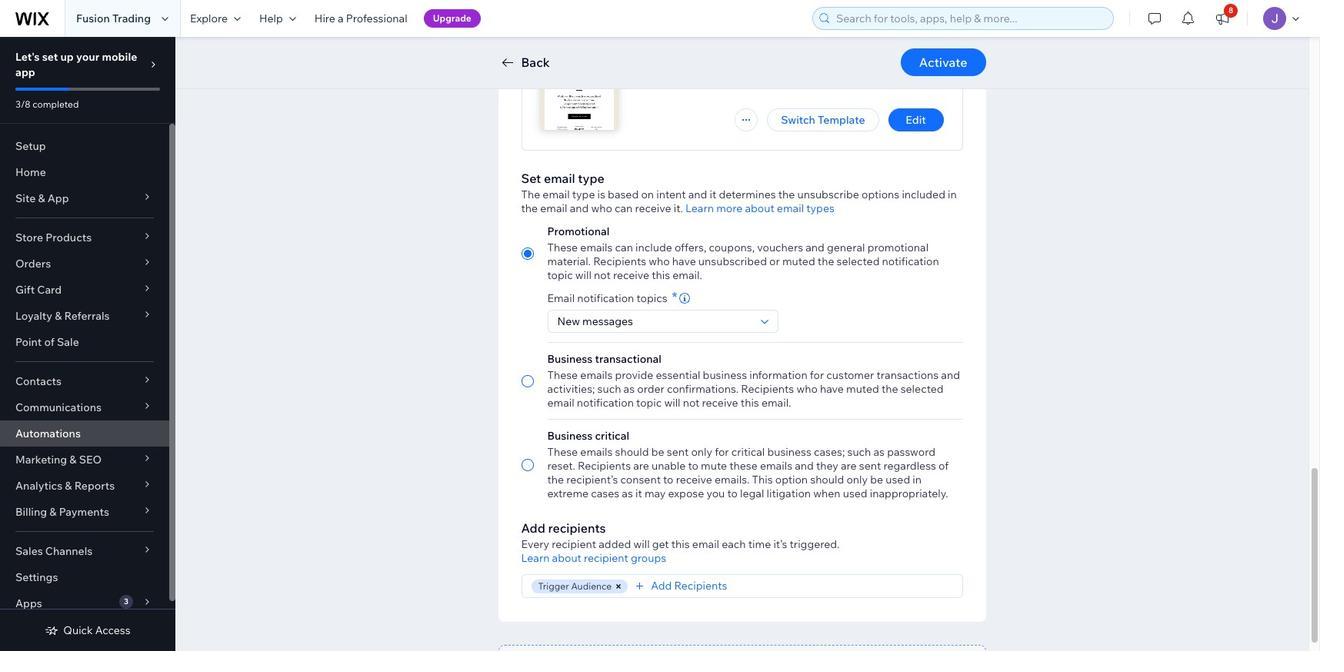 Task type: vqa. For each thing, say whether or not it's contained in the screenshot.
2nd These from the bottom
yes



Task type: locate. For each thing, give the bounding box(es) containing it.
orders button
[[0, 251, 169, 277]]

who left customer
[[797, 382, 818, 396]]

1 horizontal spatial it
[[710, 188, 716, 202]]

and left general
[[806, 241, 825, 255]]

about up trigger audience
[[552, 552, 582, 565]]

1 vertical spatial it
[[635, 487, 642, 501]]

used right when
[[843, 487, 868, 501]]

2 these from the top
[[547, 368, 578, 382]]

0 horizontal spatial selected
[[837, 255, 880, 268]]

will up email notification topics *
[[575, 268, 592, 282]]

2 horizontal spatial will
[[664, 396, 681, 410]]

edit button
[[888, 108, 944, 132]]

the left types on the right top of page
[[778, 188, 795, 202]]

receive inside the email type is based on intent and it determines the unsubscribe options included in the email and who can receive it.
[[635, 202, 671, 215]]

1 vertical spatial this
[[741, 396, 759, 410]]

unable
[[652, 459, 686, 473]]

loyalty
[[15, 309, 52, 323]]

0 horizontal spatial to
[[663, 473, 674, 487]]

to right you
[[727, 487, 738, 501]]

notification inside business transactional these emails provide essential business information for customer transactions and activities; such as order confirmations. recipients who have muted the selected email notification topic will not receive this email.
[[577, 396, 634, 410]]

type inside the email type is based on intent and it determines the unsubscribe options included in the email and who can receive it.
[[572, 188, 595, 202]]

0 horizontal spatial about
[[552, 552, 582, 565]]

business inside business transactional these emails provide essential business information for customer transactions and activities; such as order confirmations. recipients who have muted the selected email notification topic will not receive this email.
[[547, 352, 593, 366]]

in down password on the right bottom of page
[[913, 473, 922, 487]]

communications
[[15, 401, 102, 415]]

1 vertical spatial will
[[664, 396, 681, 410]]

0 vertical spatial critical
[[595, 429, 629, 443]]

1 horizontal spatial are
[[841, 459, 857, 473]]

when
[[813, 487, 840, 501]]

1 horizontal spatial in
[[948, 188, 957, 202]]

products
[[46, 231, 92, 245]]

0 horizontal spatial have
[[672, 255, 696, 268]]

be
[[651, 445, 664, 459], [870, 473, 883, 487]]

will inside the promotional these emails can include offers, coupons, vouchers and general promotional material. recipients who have unsubscribed or muted the selected notification topic will not receive this email.
[[575, 268, 592, 282]]

sent left regardless
[[859, 459, 881, 473]]

topic
[[547, 268, 573, 282], [636, 396, 662, 410]]

settings link
[[0, 565, 169, 591]]

analytics & reports
[[15, 479, 115, 493]]

email. inside the promotional these emails can include offers, coupons, vouchers and general promotional material. recipients who have unsubscribed or muted the selected notification topic will not receive this email.
[[673, 268, 702, 282]]

8 button
[[1205, 0, 1239, 37]]

in right included
[[948, 188, 957, 202]]

0 horizontal spatial not
[[594, 268, 611, 282]]

completed
[[33, 98, 79, 110]]

2 vertical spatial as
[[622, 487, 633, 501]]

types
[[806, 202, 835, 215]]

loyalty & referrals
[[15, 309, 110, 323]]

0 horizontal spatial topic
[[547, 268, 573, 282]]

add down "groups"
[[651, 579, 672, 593]]

payments
[[59, 505, 109, 519]]

gift card
[[15, 283, 62, 297]]

topic inside the promotional these emails can include offers, coupons, vouchers and general promotional material. recipients who have unsubscribed or muted the selected notification topic will not receive this email.
[[547, 268, 573, 282]]

it inside the email type is based on intent and it determines the unsubscribe options included in the email and who can receive it.
[[710, 188, 716, 202]]

2 business from the top
[[547, 429, 593, 443]]

about inside add recipients every recipient added will get this email each time it's triggered. learn about recipient groups
[[552, 552, 582, 565]]

1 are from the left
[[633, 459, 649, 473]]

it.
[[674, 202, 683, 215]]

1 vertical spatial these
[[547, 368, 578, 382]]

0 horizontal spatial for
[[715, 445, 729, 459]]

email.
[[673, 268, 702, 282], [762, 396, 791, 410]]

& right loyalty
[[55, 309, 62, 323]]

these left provide on the bottom of page
[[547, 368, 578, 382]]

who inside the promotional these emails can include offers, coupons, vouchers and general promotional material. recipients who have unsubscribed or muted the selected notification topic will not receive this email.
[[649, 255, 670, 268]]

1 vertical spatial in
[[913, 473, 922, 487]]

selected down "options"
[[837, 255, 880, 268]]

marketing
[[15, 453, 67, 467]]

selected up password on the right bottom of page
[[901, 382, 944, 396]]

critical up this
[[731, 445, 765, 459]]

1 business from the top
[[547, 352, 593, 366]]

as right cases
[[622, 487, 633, 501]]

the
[[778, 188, 795, 202], [521, 202, 538, 215], [818, 255, 834, 268], [882, 382, 898, 396], [547, 473, 564, 487]]

0 horizontal spatial are
[[633, 459, 649, 473]]

0 vertical spatial these
[[547, 241, 578, 255]]

business right essential on the bottom
[[703, 368, 747, 382]]

they
[[816, 459, 838, 473]]

it left may
[[635, 487, 642, 501]]

can left include
[[615, 241, 633, 255]]

emails down promotional
[[580, 241, 613, 255]]

add inside add recipients every recipient added will get this email each time it's triggered. learn about recipient groups
[[521, 521, 545, 536]]

& inside analytics & reports dropdown button
[[65, 479, 72, 493]]

the down the set
[[521, 202, 538, 215]]

the
[[521, 188, 540, 202]]

be up consent
[[651, 445, 664, 459]]

1 vertical spatial selected
[[901, 382, 944, 396]]

1 vertical spatial business
[[767, 445, 812, 459]]

who
[[591, 202, 612, 215], [649, 255, 670, 268], [797, 382, 818, 396]]

0 vertical spatial such
[[597, 382, 621, 396]]

for inside business transactional these emails provide essential business information for customer transactions and activities; such as order confirmations. recipients who have muted the selected email notification topic will not receive this email.
[[810, 368, 824, 382]]

learn right it.
[[685, 202, 714, 215]]

type left is
[[572, 188, 595, 202]]

1 horizontal spatial will
[[633, 538, 650, 552]]

every
[[521, 538, 549, 552]]

0 vertical spatial it
[[710, 188, 716, 202]]

email left each
[[692, 538, 719, 552]]

of
[[44, 335, 55, 349], [939, 459, 949, 473]]

0 horizontal spatial only
[[691, 445, 712, 459]]

1 horizontal spatial selected
[[901, 382, 944, 396]]

these inside business critical these emails should be sent only for critical business cases; such as password reset. recipients are unable to mute these emails and they are sent regardless of the recipient's consent to receive emails. this option should only be used in extreme cases as it may expose you to legal litigation when used inappropriately.
[[547, 445, 578, 459]]

0 vertical spatial learn
[[685, 202, 714, 215]]

emails up recipient's
[[580, 445, 613, 459]]

litigation
[[767, 487, 811, 501]]

1 horizontal spatial such
[[847, 445, 871, 459]]

business up activities;
[[547, 352, 593, 366]]

for left "these"
[[715, 445, 729, 459]]

time
[[748, 538, 771, 552]]

have up the * on the top
[[672, 255, 696, 268]]

0 vertical spatial have
[[672, 255, 696, 268]]

0 vertical spatial can
[[615, 202, 633, 215]]

0 horizontal spatial add
[[521, 521, 545, 536]]

learn up trigger
[[521, 552, 550, 565]]

muted
[[782, 255, 815, 268], [846, 382, 879, 396]]

these
[[547, 241, 578, 255], [547, 368, 578, 382], [547, 445, 578, 459]]

extreme
[[547, 487, 589, 501]]

notification down provide on the bottom of page
[[577, 396, 634, 410]]

1 horizontal spatial topic
[[636, 396, 662, 410]]

0 vertical spatial be
[[651, 445, 664, 459]]

0 vertical spatial as
[[624, 382, 635, 396]]

should up consent
[[615, 445, 649, 459]]

cases;
[[814, 445, 845, 459]]

1 vertical spatial of
[[939, 459, 949, 473]]

about right more at the top of page
[[745, 202, 774, 215]]

add
[[521, 521, 545, 536], [651, 579, 672, 593]]

sent left the mute
[[667, 445, 689, 459]]

1 horizontal spatial be
[[870, 473, 883, 487]]

1 vertical spatial type
[[572, 188, 595, 202]]

1 horizontal spatial email.
[[762, 396, 791, 410]]

1 vertical spatial muted
[[846, 382, 879, 396]]

these inside business transactional these emails provide essential business information for customer transactions and activities; such as order confirmations. recipients who have muted the selected email notification topic will not receive this email.
[[547, 368, 578, 382]]

promotional
[[867, 241, 929, 255]]

let's
[[15, 50, 40, 64]]

email. up the * on the top
[[673, 268, 702, 282]]

and right transactions
[[941, 368, 960, 382]]

0 vertical spatial muted
[[782, 255, 815, 268]]

add recipients every recipient added will get this email each time it's triggered. learn about recipient groups
[[521, 521, 840, 565]]

in inside business critical these emails should be sent only for critical business cases; such as password reset. recipients are unable to mute these emails and they are sent regardless of the recipient's consent to receive emails. this option should only be used in extreme cases as it may expose you to legal litigation when used inappropriately.
[[913, 473, 922, 487]]

can inside the promotional these emails can include offers, coupons, vouchers and general promotional material. recipients who have unsubscribed or muted the selected notification topic will not receive this email.
[[615, 241, 633, 255]]

2 vertical spatial these
[[547, 445, 578, 459]]

receive left emails.
[[676, 473, 712, 487]]

2 vertical spatial this
[[671, 538, 690, 552]]

1 vertical spatial notification
[[577, 292, 634, 305]]

the inside business critical these emails should be sent only for critical business cases; such as password reset. recipients are unable to mute these emails and they are sent regardless of the recipient's consent to receive emails. this option should only be used in extreme cases as it may expose you to legal litigation when used inappropriately.
[[547, 473, 564, 487]]

will down essential on the bottom
[[664, 396, 681, 410]]

material.
[[547, 255, 591, 268]]

0 vertical spatial only
[[691, 445, 712, 459]]

sent
[[667, 445, 689, 459], [859, 459, 881, 473]]

will left get
[[633, 538, 650, 552]]

receive left it.
[[635, 202, 671, 215]]

0 vertical spatial email.
[[673, 268, 702, 282]]

recipient down recipients
[[552, 538, 596, 552]]

are left unable
[[633, 459, 649, 473]]

only
[[691, 445, 712, 459], [847, 473, 868, 487]]

this inside business transactional these emails provide essential business information for customer transactions and activities; such as order confirmations. recipients who have muted the selected email notification topic will not receive this email.
[[741, 396, 759, 410]]

1 vertical spatial learn
[[521, 552, 550, 565]]

these down promotional
[[547, 241, 578, 255]]

who left offers,
[[649, 255, 670, 268]]

2 horizontal spatial who
[[797, 382, 818, 396]]

1 vertical spatial business
[[547, 429, 593, 443]]

quick access button
[[45, 624, 131, 638]]

2 vertical spatial will
[[633, 538, 650, 552]]

added
[[599, 538, 631, 552]]

1 horizontal spatial learn
[[685, 202, 714, 215]]

these up recipient's
[[547, 445, 578, 459]]

expose
[[668, 487, 704, 501]]

this right get
[[671, 538, 690, 552]]

have
[[672, 255, 696, 268], [820, 382, 844, 396]]

0 horizontal spatial will
[[575, 268, 592, 282]]

0 horizontal spatial it
[[635, 487, 642, 501]]

analytics
[[15, 479, 62, 493]]

add up every
[[521, 521, 545, 536]]

topic inside business transactional these emails provide essential business information for customer transactions and activities; such as order confirmations. recipients who have muted the selected email notification topic will not receive this email.
[[636, 396, 662, 410]]

& for loyalty
[[55, 309, 62, 323]]

0 horizontal spatial who
[[591, 202, 612, 215]]

0 vertical spatial who
[[591, 202, 612, 215]]

0 horizontal spatial business
[[703, 368, 747, 382]]

will
[[575, 268, 592, 282], [664, 396, 681, 410], [633, 538, 650, 552]]

the right vouchers
[[818, 255, 834, 268]]

and left they
[[795, 459, 814, 473]]

selected inside the promotional these emails can include offers, coupons, vouchers and general promotional material. recipients who have unsubscribed or muted the selected notification topic will not receive this email.
[[837, 255, 880, 268]]

used down password on the right bottom of page
[[886, 473, 910, 487]]

receive up email notification topics *
[[613, 268, 649, 282]]

0 vertical spatial this
[[652, 268, 670, 282]]

upgrade button
[[424, 9, 481, 28]]

each
[[722, 538, 746, 552]]

3/8 completed
[[15, 98, 79, 110]]

in
[[948, 188, 957, 202], [913, 473, 922, 487]]

should down cases;
[[810, 473, 844, 487]]

1 horizontal spatial only
[[847, 473, 868, 487]]

email inside business transactional these emails provide essential business information for customer transactions and activities; such as order confirmations. recipients who have muted the selected email notification topic will not receive this email.
[[547, 396, 574, 410]]

recipients up email notification topics *
[[593, 255, 646, 268]]

these for business transactional
[[547, 368, 578, 382]]

on
[[641, 188, 654, 202]]

trigger
[[538, 581, 569, 592]]

billing & payments
[[15, 505, 109, 519]]

business inside business critical these emails should be sent only for critical business cases; such as password reset. recipients are unable to mute these emails and they are sent regardless of the recipient's consent to receive emails. this option should only be used in extreme cases as it may expose you to legal litigation when used inappropriately.
[[547, 429, 593, 443]]

1 vertical spatial only
[[847, 473, 868, 487]]

as
[[624, 382, 635, 396], [874, 445, 885, 459], [622, 487, 633, 501]]

can inside the email type is based on intent and it determines the unsubscribe options included in the email and who can receive it.
[[615, 202, 633, 215]]

recipients inside the promotional these emails can include offers, coupons, vouchers and general promotional material. recipients who have unsubscribed or muted the selected notification topic will not receive this email.
[[593, 255, 646, 268]]

0 vertical spatial of
[[44, 335, 55, 349]]

1 horizontal spatial about
[[745, 202, 774, 215]]

general
[[827, 241, 865, 255]]

0 horizontal spatial of
[[44, 335, 55, 349]]

channels
[[45, 545, 93, 559]]

& inside 'billing & payments' popup button
[[49, 505, 57, 519]]

should
[[615, 445, 649, 459], [810, 473, 844, 487]]

can right is
[[615, 202, 633, 215]]

not up email notification topics *
[[594, 268, 611, 282]]

recipients right confirmations.
[[741, 382, 794, 396]]

business inside business transactional these emails provide essential business information for customer transactions and activities; such as order confirmations. recipients who have muted the selected email notification topic will not receive this email.
[[703, 368, 747, 382]]

2 vertical spatial notification
[[577, 396, 634, 410]]

recipients inside business transactional these emails provide essential business information for customer transactions and activities; such as order confirmations. recipients who have muted the selected email notification topic will not receive this email.
[[741, 382, 794, 396]]

contacts button
[[0, 368, 169, 395]]

notification right general
[[882, 255, 939, 268]]

the left recipient's
[[547, 473, 564, 487]]

1 vertical spatial about
[[552, 552, 582, 565]]

trading
[[112, 12, 151, 25]]

who inside business transactional these emails provide essential business information for customer transactions and activities; such as order confirmations. recipients who have muted the selected email notification topic will not receive this email.
[[797, 382, 818, 396]]

email up reset.
[[547, 396, 574, 410]]

may
[[645, 487, 666, 501]]

such down transactional
[[597, 382, 621, 396]]

1 vertical spatial add
[[651, 579, 672, 593]]

emails up the litigation
[[760, 459, 792, 473]]

1 vertical spatial be
[[870, 473, 883, 487]]

0 vertical spatial type
[[578, 171, 604, 186]]

1 horizontal spatial to
[[688, 459, 698, 473]]

3/8
[[15, 98, 30, 110]]

0 vertical spatial should
[[615, 445, 649, 459]]

to left the mute
[[688, 459, 698, 473]]

receive inside the promotional these emails can include offers, coupons, vouchers and general promotional material. recipients who have unsubscribed or muted the selected notification topic will not receive this email.
[[613, 268, 649, 282]]

email right the
[[540, 202, 567, 215]]

business up option
[[767, 445, 812, 459]]

it inside business critical these emails should be sent only for critical business cases; such as password reset. recipients are unable to mute these emails and they are sent regardless of the recipient's consent to receive emails. this option should only be used in extreme cases as it may expose you to legal litigation when used inappropriately.
[[635, 487, 642, 501]]

or
[[769, 255, 780, 268]]

as left password on the right bottom of page
[[874, 445, 885, 459]]

1 vertical spatial for
[[715, 445, 729, 459]]

who for email
[[591, 202, 612, 215]]

orders
[[15, 257, 51, 271]]

emails inside the promotional these emails can include offers, coupons, vouchers and general promotional material. recipients who have unsubscribed or muted the selected notification topic will not receive this email.
[[580, 241, 613, 255]]

recipients up cases
[[578, 459, 631, 473]]

1 vertical spatial should
[[810, 473, 844, 487]]

0 horizontal spatial such
[[597, 382, 621, 396]]

topic down provide on the bottom of page
[[636, 396, 662, 410]]

type
[[578, 171, 604, 186], [572, 188, 595, 202]]

2 horizontal spatial to
[[727, 487, 738, 501]]

email inside add recipients every recipient added will get this email each time it's triggered. learn about recipient groups
[[692, 538, 719, 552]]

muted inside business transactional these emails provide essential business information for customer transactions and activities; such as order confirmations. recipients who have muted the selected email notification topic will not receive this email.
[[846, 382, 879, 396]]

& inside site & app popup button
[[38, 192, 45, 205]]

have inside business transactional these emails provide essential business information for customer transactions and activities; such as order confirmations. recipients who have muted the selected email notification topic will not receive this email.
[[820, 382, 844, 396]]

& for analytics
[[65, 479, 72, 493]]

who inside the email type is based on intent and it determines the unsubscribe options included in the email and who can receive it.
[[591, 202, 612, 215]]

options
[[862, 188, 900, 202]]

of inside "link"
[[44, 335, 55, 349]]

2 vertical spatial who
[[797, 382, 818, 396]]

this down the information
[[741, 396, 759, 410]]

1 these from the top
[[547, 241, 578, 255]]

1 horizontal spatial of
[[939, 459, 949, 473]]

add for recipients
[[521, 521, 545, 536]]

& inside "loyalty & referrals" dropdown button
[[55, 309, 62, 323]]

learn more about email types
[[685, 202, 835, 215]]

Email notification topics field
[[553, 311, 756, 332]]

1 vertical spatial critical
[[731, 445, 765, 459]]

such right cases;
[[847, 445, 871, 459]]

1 vertical spatial who
[[649, 255, 670, 268]]

business for business critical these emails should be sent only for critical business cases; such as password reset. recipients are unable to mute these emails and they are sent regardless of the recipient's consent to receive emails. this option should only be used in extreme cases as it may expose you to legal litigation when used inappropriately.
[[547, 429, 593, 443]]

of left sale
[[44, 335, 55, 349]]

business up reset.
[[547, 429, 593, 443]]

0 vertical spatial for
[[810, 368, 824, 382]]

the inside the promotional these emails can include offers, coupons, vouchers and general promotional material. recipients who have unsubscribed or muted the selected notification topic will not receive this email.
[[818, 255, 834, 268]]

& left reports
[[65, 479, 72, 493]]

not down essential on the bottom
[[683, 396, 700, 410]]

this up the topics
[[652, 268, 670, 282]]

transactions
[[877, 368, 939, 382]]

mobile
[[102, 50, 137, 64]]

only right unable
[[691, 445, 712, 459]]

topic up email
[[547, 268, 573, 282]]

critical up recipient's
[[595, 429, 629, 443]]

2 horizontal spatial this
[[741, 396, 759, 410]]

email. down the information
[[762, 396, 791, 410]]

& right billing
[[49, 505, 57, 519]]

1 horizontal spatial business
[[767, 445, 812, 459]]

0 vertical spatial business
[[547, 352, 593, 366]]

automations link
[[0, 421, 169, 447]]

only right they
[[847, 473, 868, 487]]

0 vertical spatial add
[[521, 521, 545, 536]]

for left customer
[[810, 368, 824, 382]]

0 horizontal spatial learn
[[521, 552, 550, 565]]

of right regardless
[[939, 459, 949, 473]]

notification right email
[[577, 292, 634, 305]]

for inside business critical these emails should be sent only for critical business cases; such as password reset. recipients are unable to mute these emails and they are sent regardless of the recipient's consent to receive emails. this option should only be used in extreme cases as it may expose you to legal litigation when used inappropriately.
[[715, 445, 729, 459]]

such inside business critical these emails should be sent only for critical business cases; such as password reset. recipients are unable to mute these emails and they are sent regardless of the recipient's consent to receive emails. this option should only be used in extreme cases as it may expose you to legal litigation when used inappropriately.
[[847, 445, 871, 459]]

preview image
[[540, 53, 617, 130]]

0 horizontal spatial email.
[[673, 268, 702, 282]]

1 horizontal spatial who
[[649, 255, 670, 268]]

3 these from the top
[[547, 445, 578, 459]]

analytics & reports button
[[0, 473, 169, 499]]

0 horizontal spatial in
[[913, 473, 922, 487]]

& left seo
[[69, 453, 77, 467]]

apps
[[15, 597, 42, 611]]

set email type
[[521, 171, 604, 186]]

& inside 'marketing & seo' popup button
[[69, 453, 77, 467]]

professional
[[346, 12, 407, 25]]

critical
[[595, 429, 629, 443], [731, 445, 765, 459]]

set
[[42, 50, 58, 64]]

of inside business critical these emails should be sent only for critical business cases; such as password reset. recipients are unable to mute these emails and they are sent regardless of the recipient's consent to receive emails. this option should only be used in extreme cases as it may expose you to legal litigation when used inappropriately.
[[939, 459, 949, 473]]

8
[[1229, 5, 1233, 15]]

as left order in the bottom of the page
[[624, 382, 635, 396]]

1 horizontal spatial add
[[651, 579, 672, 593]]

type up is
[[578, 171, 604, 186]]

a
[[338, 12, 344, 25]]

are right they
[[841, 459, 857, 473]]

activate button
[[901, 48, 986, 76]]

1 vertical spatial such
[[847, 445, 871, 459]]

0 vertical spatial business
[[703, 368, 747, 382]]

& right site on the top of page
[[38, 192, 45, 205]]

such inside business transactional these emails provide essential business information for customer transactions and activities; such as order confirmations. recipients who have muted the selected email notification topic will not receive this email.
[[597, 382, 621, 396]]

it left determines
[[710, 188, 716, 202]]

0 horizontal spatial sent
[[667, 445, 689, 459]]

be left regardless
[[870, 473, 883, 487]]

0 vertical spatial will
[[575, 268, 592, 282]]

not inside the promotional these emails can include offers, coupons, vouchers and general promotional material. recipients who have unsubscribed or muted the selected notification topic will not receive this email.
[[594, 268, 611, 282]]

1 vertical spatial topic
[[636, 396, 662, 410]]

get
[[652, 538, 669, 552]]

communications button
[[0, 395, 169, 421]]

in inside the email type is based on intent and it determines the unsubscribe options included in the email and who can receive it.
[[948, 188, 957, 202]]

the right customer
[[882, 382, 898, 396]]

template
[[818, 113, 865, 127]]

have right the information
[[820, 382, 844, 396]]



Task type: describe. For each thing, give the bounding box(es) containing it.
0 vertical spatial about
[[745, 202, 774, 215]]

site & app
[[15, 192, 69, 205]]

mute
[[701, 459, 727, 473]]

app
[[48, 192, 69, 205]]

1 horizontal spatial should
[[810, 473, 844, 487]]

confirmations.
[[667, 382, 739, 396]]

Search for tools, apps, help & more... field
[[832, 8, 1109, 29]]

and inside the promotional these emails can include offers, coupons, vouchers and general promotional material. recipients who have unsubscribed or muted the selected notification topic will not receive this email.
[[806, 241, 825, 255]]

is
[[597, 188, 605, 202]]

3
[[124, 597, 128, 607]]

and inside business transactional these emails provide essential business information for customer transactions and activities; such as order confirmations. recipients who have muted the selected email notification topic will not receive this email.
[[941, 368, 960, 382]]

reset.
[[547, 459, 575, 473]]

let's set up your mobile app
[[15, 50, 137, 79]]

quick access
[[63, 624, 131, 638]]

fusion
[[76, 12, 110, 25]]

edit
[[906, 113, 926, 127]]

not inside business transactional these emails provide essential business information for customer transactions and activities; such as order confirmations. recipients who have muted the selected email notification topic will not receive this email.
[[683, 396, 700, 410]]

switch template button
[[767, 108, 879, 132]]

quick
[[63, 624, 93, 638]]

for for only
[[715, 445, 729, 459]]

switch
[[781, 113, 815, 127]]

topics
[[637, 292, 667, 305]]

have inside the promotional these emails can include offers, coupons, vouchers and general promotional material. recipients who have unsubscribed or muted the selected notification topic will not receive this email.
[[672, 255, 696, 268]]

these inside the promotional these emails can include offers, coupons, vouchers and general promotional material. recipients who have unsubscribed or muted the selected notification topic will not receive this email.
[[547, 241, 578, 255]]

business inside business critical these emails should be sent only for critical business cases; such as password reset. recipients are unable to mute these emails and they are sent regardless of the recipient's consent to receive emails. this option should only be used in extreme cases as it may expose you to legal litigation when used inappropriately.
[[767, 445, 812, 459]]

and inside business critical these emails should be sent only for critical business cases; such as password reset. recipients are unable to mute these emails and they are sent regardless of the recipient's consent to receive emails. this option should only be used in extreme cases as it may expose you to legal litigation when used inappropriately.
[[795, 459, 814, 473]]

business for business transactional these emails provide essential business information for customer transactions and activities; such as order confirmations. recipients who have muted the selected email notification topic will not receive this email.
[[547, 352, 593, 366]]

contacts
[[15, 375, 62, 388]]

type for set email type
[[578, 171, 604, 186]]

will inside add recipients every recipient added will get this email each time it's triggered. learn about recipient groups
[[633, 538, 650, 552]]

muted inside the promotional these emails can include offers, coupons, vouchers and general promotional material. recipients who have unsubscribed or muted the selected notification topic will not receive this email.
[[782, 255, 815, 268]]

back
[[521, 55, 550, 70]]

emails inside business transactional these emails provide essential business information for customer transactions and activities; such as order confirmations. recipients who have muted the selected email notification topic will not receive this email.
[[580, 368, 613, 382]]

billing
[[15, 505, 47, 519]]

emails.
[[715, 473, 750, 487]]

unsubscribe
[[797, 188, 859, 202]]

included
[[902, 188, 945, 202]]

& for marketing
[[69, 453, 77, 467]]

offers,
[[675, 241, 706, 255]]

gift card button
[[0, 277, 169, 303]]

1 vertical spatial as
[[874, 445, 885, 459]]

who for transactional
[[797, 382, 818, 396]]

unsubscribed
[[698, 255, 767, 268]]

*
[[672, 288, 678, 306]]

recipients
[[548, 521, 606, 536]]

will inside business transactional these emails provide essential business information for customer transactions and activities; such as order confirmations. recipients who have muted the selected email notification topic will not receive this email.
[[664, 396, 681, 410]]

email. inside business transactional these emails provide essential business information for customer transactions and activities; such as order confirmations. recipients who have muted the selected email notification topic will not receive this email.
[[762, 396, 791, 410]]

notification inside email notification topics *
[[577, 292, 634, 305]]

set
[[521, 171, 541, 186]]

& for site
[[38, 192, 45, 205]]

email
[[547, 292, 575, 305]]

0 horizontal spatial should
[[615, 445, 649, 459]]

the inside business transactional these emails provide essential business information for customer transactions and activities; such as order confirmations. recipients who have muted the selected email notification topic will not receive this email.
[[882, 382, 898, 396]]

information
[[749, 368, 807, 382]]

add for recipients
[[651, 579, 672, 593]]

seo
[[79, 453, 102, 467]]

your
[[76, 50, 99, 64]]

you
[[707, 487, 725, 501]]

for for information
[[810, 368, 824, 382]]

site
[[15, 192, 36, 205]]

email right the set
[[544, 171, 575, 186]]

card
[[37, 283, 62, 297]]

sales channels
[[15, 545, 93, 559]]

point of sale
[[15, 335, 79, 349]]

the email type is based on intent and it determines the unsubscribe options included in the email and who can receive it.
[[521, 188, 957, 215]]

learn about recipient groups link
[[521, 552, 666, 565]]

business transactional these emails provide essential business information for customer transactions and activities; such as order confirmations. recipients who have muted the selected email notification topic will not receive this email.
[[547, 352, 960, 410]]

this inside add recipients every recipient added will get this email each time it's triggered. learn about recipient groups
[[671, 538, 690, 552]]

transactional
[[595, 352, 661, 366]]

marketing & seo button
[[0, 447, 169, 473]]

notification inside the promotional these emails can include offers, coupons, vouchers and general promotional material. recipients who have unsubscribed or muted the selected notification topic will not receive this email.
[[882, 255, 939, 268]]

password
[[887, 445, 935, 459]]

2 are from the left
[[841, 459, 857, 473]]

customer
[[826, 368, 874, 382]]

& for billing
[[49, 505, 57, 519]]

0 horizontal spatial be
[[651, 445, 664, 459]]

recipients down add recipients every recipient added will get this email each time it's triggered. learn about recipient groups
[[674, 579, 727, 593]]

switch template
[[781, 113, 865, 127]]

recipients inside business critical these emails should be sent only for critical business cases; such as password reset. recipients are unable to mute these emails and they are sent regardless of the recipient's consent to receive emails. this option should only be used in extreme cases as it may expose you to legal litigation when used inappropriately.
[[578, 459, 631, 473]]

selected inside business transactional these emails provide essential business information for customer transactions and activities; such as order confirmations. recipients who have muted the selected email notification topic will not receive this email.
[[901, 382, 944, 396]]

and right it.
[[688, 188, 707, 202]]

0 horizontal spatial critical
[[595, 429, 629, 443]]

setup link
[[0, 133, 169, 159]]

email down set email type
[[543, 188, 570, 202]]

regardless
[[883, 459, 936, 473]]

these
[[729, 459, 758, 473]]

fusion trading
[[76, 12, 151, 25]]

0 horizontal spatial used
[[843, 487, 868, 501]]

help button
[[250, 0, 305, 37]]

1 horizontal spatial used
[[886, 473, 910, 487]]

1 horizontal spatial critical
[[731, 445, 765, 459]]

receive inside business transactional these emails provide essential business information for customer transactions and activities; such as order confirmations. recipients who have muted the selected email notification topic will not receive this email.
[[702, 396, 738, 410]]

gift
[[15, 283, 35, 297]]

it's
[[773, 538, 787, 552]]

and up promotional
[[570, 202, 589, 215]]

1 horizontal spatial sent
[[859, 459, 881, 473]]

referrals
[[64, 309, 110, 323]]

marketing & seo
[[15, 453, 102, 467]]

email left types on the right top of page
[[777, 202, 804, 215]]

recipient's
[[566, 473, 618, 487]]

this inside the promotional these emails can include offers, coupons, vouchers and general promotional material. recipients who have unsubscribed or muted the selected notification topic will not receive this email.
[[652, 268, 670, 282]]

upgrade
[[433, 12, 471, 24]]

add recipients
[[651, 579, 727, 593]]

essential
[[656, 368, 700, 382]]

receive inside business critical these emails should be sent only for critical business cases; such as password reset. recipients are unable to mute these emails and they are sent regardless of the recipient's consent to receive emails. this option should only be used in extreme cases as it may expose you to legal litigation when used inappropriately.
[[676, 473, 712, 487]]

coupons,
[[709, 241, 755, 255]]

recipient up audience
[[584, 552, 628, 565]]

trigger audience
[[538, 581, 612, 592]]

this
[[752, 473, 773, 487]]

these for business critical
[[547, 445, 578, 459]]

site & app button
[[0, 185, 169, 212]]

store products button
[[0, 225, 169, 251]]

include
[[635, 241, 672, 255]]

add recipients button
[[633, 579, 727, 593]]

sales
[[15, 545, 43, 559]]

sidebar element
[[0, 37, 175, 652]]

order
[[637, 382, 665, 396]]

sales channels button
[[0, 539, 169, 565]]

type for the email type is based on intent and it determines the unsubscribe options included in the email and who can receive it.
[[572, 188, 595, 202]]

loyalty & referrals button
[[0, 303, 169, 329]]

app
[[15, 65, 35, 79]]

settings
[[15, 571, 58, 585]]

learn inside add recipients every recipient added will get this email each time it's triggered. learn about recipient groups
[[521, 552, 550, 565]]

promotional
[[547, 225, 610, 238]]

learn more about email types link
[[685, 202, 835, 215]]

promotional these emails can include offers, coupons, vouchers and general promotional material. recipients who have unsubscribed or muted the selected notification topic will not receive this email.
[[547, 225, 939, 282]]

as inside business transactional these emails provide essential business information for customer transactions and activities; such as order confirmations. recipients who have muted the selected email notification topic will not receive this email.
[[624, 382, 635, 396]]

legal
[[740, 487, 764, 501]]



